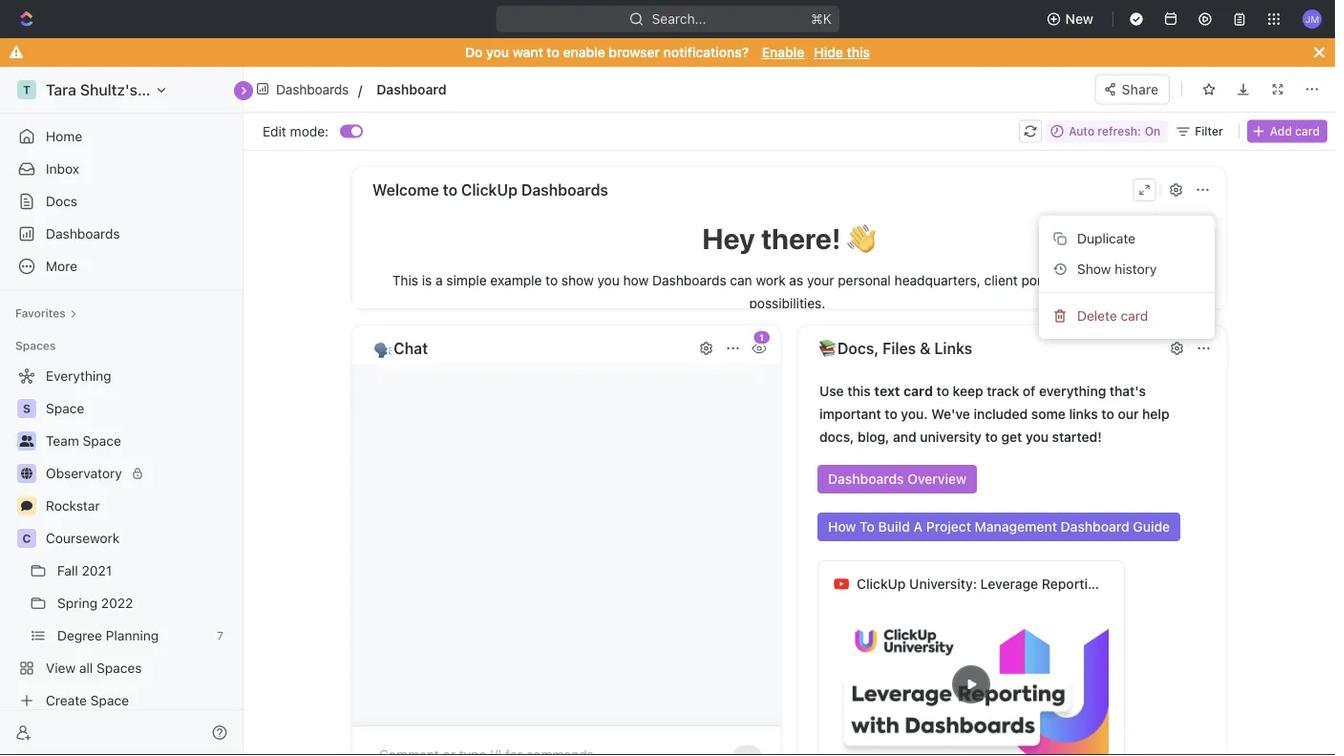 Task type: locate. For each thing, give the bounding box(es) containing it.
0 vertical spatial card
[[1295, 125, 1320, 138]]

1 vertical spatial clickup
[[857, 576, 906, 592]]

clickup
[[461, 181, 518, 199], [857, 576, 906, 592]]

university:
[[909, 576, 977, 592]]

docs
[[46, 193, 77, 209]]

coursework, , element
[[17, 529, 36, 548]]

0 vertical spatial clickup
[[461, 181, 518, 199]]

0 vertical spatial you
[[486, 44, 509, 60]]

of right track
[[1023, 383, 1036, 399]]

⌘k
[[811, 11, 832, 27]]

you right 'do'
[[486, 44, 509, 60]]

new
[[1066, 11, 1094, 27]]

a
[[436, 273, 443, 288], [1081, 273, 1089, 288]]

home link
[[8, 121, 235, 152]]

to inside button
[[443, 181, 458, 199]]

as
[[789, 273, 803, 288]]

track
[[987, 383, 1019, 399]]

dashboards left can
[[652, 273, 726, 288]]

dashboards link
[[251, 75, 355, 103], [8, 219, 235, 249]]

possibilities.
[[749, 296, 825, 311]]

dashboards link down docs link on the left of page
[[8, 219, 235, 249]]

2 vertical spatial you
[[1026, 429, 1049, 445]]

delete card button
[[1047, 301, 1207, 331]]

blog,
[[858, 429, 890, 445]]

show
[[1077, 261, 1111, 277]]

dashboards link up 'mode:'
[[251, 75, 355, 103]]

can
[[730, 273, 752, 288]]

welcome to clickup dashboards button
[[372, 177, 1127, 203]]

1 vertical spatial dashboards link
[[8, 219, 235, 249]]

do you want to enable browser notifications? enable hide this
[[465, 44, 870, 60]]

&
[[920, 340, 931, 358]]

refresh:
[[1098, 125, 1141, 138]]

want
[[513, 44, 543, 60]]

other
[[1153, 273, 1186, 288]]

1 vertical spatial of
[[1023, 383, 1036, 399]]

we've
[[932, 406, 970, 422]]

clickup inside button
[[461, 181, 518, 199]]

1 horizontal spatial you
[[597, 273, 620, 288]]

edit
[[263, 123, 286, 139]]

dashboards inside button
[[521, 181, 608, 199]]

inbox
[[46, 161, 79, 177]]

dashboards
[[276, 81, 349, 97], [521, 181, 608, 199], [46, 226, 120, 242], [652, 273, 726, 288], [828, 471, 904, 487], [1138, 576, 1214, 592]]

1 horizontal spatial a
[[1081, 273, 1089, 288]]

leverage
[[981, 576, 1038, 592]]

new button
[[1039, 4, 1105, 34]]

favorites button
[[8, 302, 85, 325]]

is
[[422, 273, 432, 288]]

to right the welcome
[[443, 181, 458, 199]]

2 vertical spatial card
[[904, 383, 933, 399]]

home
[[46, 128, 82, 144]]

auto refresh: on
[[1069, 125, 1161, 138]]

📚
[[819, 340, 834, 358]]

of left other
[[1137, 273, 1150, 288]]

edit mode:
[[263, 123, 329, 139]]

📚 docs, files & links
[[819, 340, 972, 358]]

dashboards up show
[[521, 181, 608, 199]]

👋
[[847, 222, 876, 255]]

a
[[914, 519, 923, 535]]

1 vertical spatial you
[[597, 273, 620, 288]]

0 horizontal spatial of
[[1023, 383, 1036, 399]]

this up important
[[847, 383, 871, 399]]

enable
[[762, 44, 804, 60]]

to
[[547, 44, 560, 60], [443, 181, 458, 199], [546, 273, 558, 288], [937, 383, 949, 399], [885, 406, 898, 422], [1102, 406, 1114, 422], [985, 429, 998, 445]]

clickup down build
[[857, 576, 906, 592]]

you right get
[[1026, 429, 1049, 445]]

university
[[920, 429, 982, 445]]

reporting
[[1042, 576, 1104, 592]]

1 horizontal spatial dashboards link
[[251, 75, 355, 103]]

how
[[623, 273, 649, 288]]

card for delete card
[[1121, 308, 1148, 324]]

am
[[1205, 76, 1223, 90]]

0 horizontal spatial clickup
[[461, 181, 518, 199]]

dashboards up 'mode:'
[[276, 81, 349, 97]]

card right add
[[1295, 125, 1320, 138]]

show history button
[[1047, 254, 1207, 285]]

card right delete
[[1121, 308, 1148, 324]]

2 horizontal spatial you
[[1026, 429, 1049, 445]]

2 horizontal spatial card
[[1295, 125, 1320, 138]]

chat
[[394, 340, 428, 358]]

1 horizontal spatial of
[[1137, 273, 1150, 288]]

important
[[819, 406, 881, 422]]

portal,
[[1022, 273, 1061, 288]]

to left show
[[546, 273, 558, 288]]

dashboards down docs
[[46, 226, 120, 242]]

1 horizontal spatial clickup
[[857, 576, 906, 592]]

you left how
[[597, 273, 620, 288]]

to up we've
[[937, 383, 949, 399]]

of
[[1137, 273, 1150, 288], [1023, 383, 1036, 399]]

0 horizontal spatial you
[[486, 44, 509, 60]]

2 a from the left
[[1081, 273, 1089, 288]]

a right or
[[1081, 273, 1089, 288]]

dashboard
[[1061, 519, 1130, 535]]

hey
[[702, 222, 755, 255]]

clickup right the welcome
[[461, 181, 518, 199]]

to
[[860, 519, 875, 535]]

included
[[974, 406, 1028, 422]]

variety
[[1092, 273, 1134, 288]]

some
[[1031, 406, 1066, 422]]

1 vertical spatial card
[[1121, 308, 1148, 324]]

card up you.
[[904, 383, 933, 399]]

this right the hide
[[847, 44, 870, 60]]

0 vertical spatial of
[[1137, 273, 1150, 288]]

c
[[22, 532, 31, 545]]

1 horizontal spatial card
[[1121, 308, 1148, 324]]

you
[[486, 44, 509, 60], [597, 273, 620, 288], [1026, 429, 1049, 445]]

of inside this is a simple example to show you how dashboards can work as your personal headquarters, client portal, or a variety of other possibilities.
[[1137, 273, 1150, 288]]

to right want
[[547, 44, 560, 60]]

0 horizontal spatial a
[[436, 273, 443, 288]]

of inside to keep track of everything that's important to you. we've included some links to our help docs, blog, and university to get you started!
[[1023, 383, 1036, 399]]

coursework
[[46, 531, 120, 546]]

hide
[[814, 44, 843, 60]]

or
[[1065, 273, 1078, 288]]

0 horizontal spatial dashboards link
[[8, 219, 235, 249]]

show
[[562, 273, 594, 288]]

a right is
[[436, 273, 443, 288]]

None text field
[[377, 78, 658, 101]]

client
[[984, 273, 1018, 288]]

our
[[1118, 406, 1139, 422]]

inbox link
[[8, 154, 235, 184]]

overview
[[908, 471, 967, 487]]

to left our
[[1102, 406, 1114, 422]]

personal
[[838, 273, 891, 288]]

dashboards down blog,
[[828, 471, 904, 487]]



Task type: describe. For each thing, give the bounding box(es) containing it.
🗣
[[372, 340, 390, 358]]

delete card
[[1077, 308, 1148, 324]]

clickup university: leverage reporting with dashboards
[[857, 576, 1214, 592]]

search...
[[652, 11, 706, 27]]

example
[[490, 273, 542, 288]]

show history
[[1077, 261, 1157, 277]]

with
[[1107, 576, 1134, 592]]

get
[[1002, 429, 1022, 445]]

dashboards overview
[[828, 471, 967, 487]]

started!
[[1052, 429, 1102, 445]]

share button
[[1095, 74, 1170, 105]]

dashboards right with
[[1138, 576, 1214, 592]]

card for add card
[[1295, 125, 1320, 138]]

there!
[[761, 222, 841, 255]]

to keep track of everything that's important to you. we've included some links to our help docs, blog, and university to get you started!
[[819, 383, 1173, 445]]

text
[[874, 383, 900, 399]]

links
[[935, 340, 972, 358]]

1 a from the left
[[436, 273, 443, 288]]

history
[[1115, 261, 1157, 277]]

links
[[1069, 406, 1098, 422]]

docs,
[[838, 340, 879, 358]]

auto
[[1069, 125, 1095, 138]]

simple
[[446, 273, 487, 288]]

docs link
[[8, 186, 235, 217]]

add
[[1270, 125, 1292, 138]]

dec 5, 2023 at 9:22 am
[[1087, 76, 1223, 90]]

to left get
[[985, 429, 998, 445]]

add card
[[1270, 125, 1320, 138]]

management
[[975, 519, 1057, 535]]

files
[[883, 340, 916, 358]]

project
[[926, 519, 971, 535]]

work
[[756, 273, 786, 288]]

you inside to keep track of everything that's important to you. we've included some links to our help docs, blog, and university to get you started!
[[1026, 429, 1049, 445]]

delete
[[1077, 308, 1117, 324]]

dashboards inside this is a simple example to show you how dashboards can work as your personal headquarters, client portal, or a variety of other possibilities.
[[652, 273, 726, 288]]

coursework link
[[46, 523, 231, 554]]

5,
[[1113, 76, 1124, 90]]

duplicate
[[1077, 231, 1136, 246]]

docs,
[[819, 429, 854, 445]]

and
[[893, 429, 917, 445]]

notifications?
[[663, 44, 749, 60]]

use this text card
[[819, 383, 933, 399]]

dashboards inside sidebar navigation
[[46, 226, 120, 242]]

add card button
[[1247, 120, 1328, 143]]

use
[[819, 383, 844, 399]]

0 vertical spatial dashboards link
[[251, 75, 355, 103]]

how
[[828, 519, 856, 535]]

your
[[807, 273, 834, 288]]

welcome to clickup dashboards
[[372, 181, 608, 199]]

0 horizontal spatial card
[[904, 383, 933, 399]]

duplicate button
[[1047, 223, 1207, 254]]

do
[[465, 44, 483, 60]]

you inside this is a simple example to show you how dashboards can work as your personal headquarters, client portal, or a variety of other possibilities.
[[597, 273, 620, 288]]

📚 docs, files & links button
[[818, 335, 1159, 362]]

that's
[[1110, 383, 1146, 399]]

help
[[1142, 406, 1170, 422]]

9:22
[[1176, 76, 1202, 90]]

🗣 chat button
[[372, 335, 688, 362]]

mode:
[[290, 123, 329, 139]]

build
[[878, 519, 910, 535]]

this is a simple example to show you how dashboards can work as your personal headquarters, client portal, or a variety of other possibilities.
[[392, 273, 1190, 311]]

to down text at the right bottom of the page
[[885, 406, 898, 422]]

at
[[1161, 76, 1172, 90]]

share
[[1122, 81, 1159, 97]]

guide
[[1133, 519, 1170, 535]]

clickup university: leverage reporting with dashboards link
[[857, 562, 1214, 607]]

0 vertical spatial this
[[847, 44, 870, 60]]

browser
[[609, 44, 660, 60]]

clickup logo image
[[1236, 74, 1322, 92]]

keep
[[953, 383, 983, 399]]

to inside this is a simple example to show you how dashboards can work as your personal headquarters, client portal, or a variety of other possibilities.
[[546, 273, 558, 288]]

1 vertical spatial this
[[847, 383, 871, 399]]

you.
[[901, 406, 928, 422]]

headquarters,
[[895, 273, 981, 288]]

on
[[1145, 125, 1161, 138]]

sidebar navigation
[[0, 67, 244, 755]]

enable
[[563, 44, 605, 60]]

everything
[[1039, 383, 1106, 399]]

hey there! 👋
[[702, 222, 876, 255]]



Task type: vqa. For each thing, say whether or not it's contained in the screenshot.
day,
no



